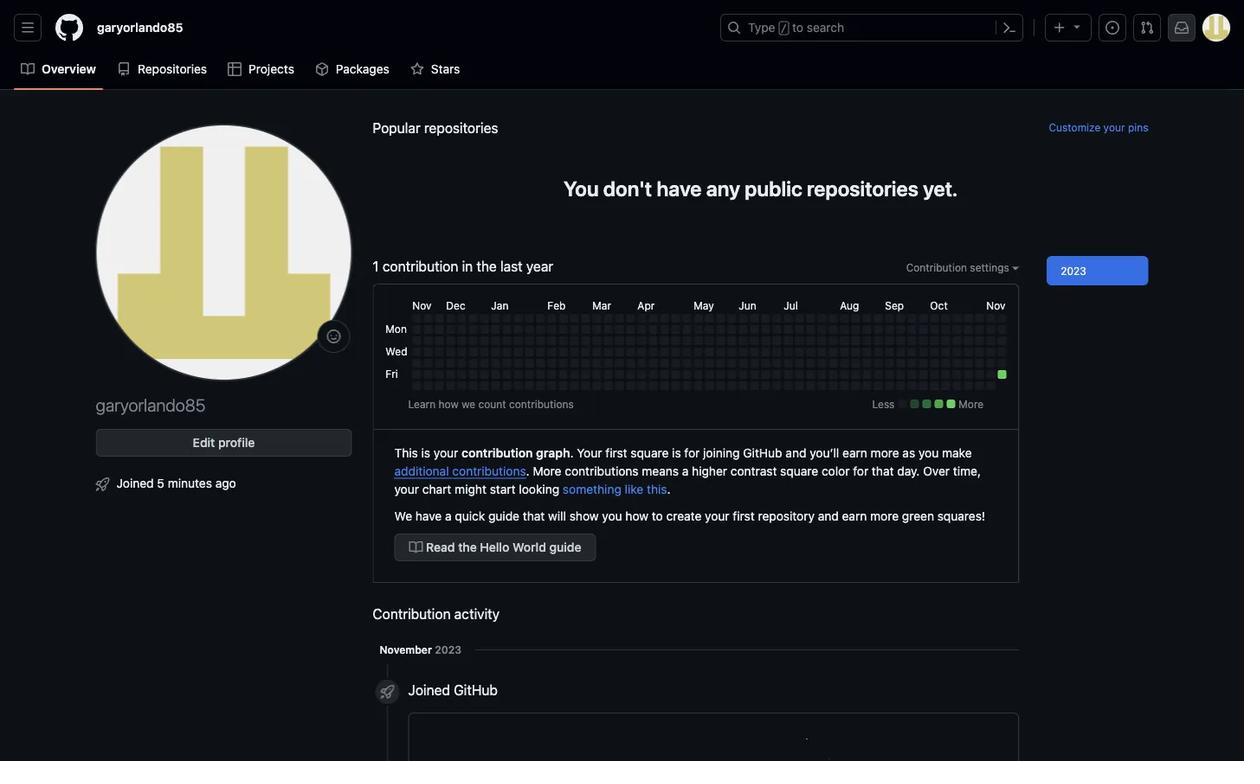 Task type: vqa. For each thing, say whether or not it's contained in the screenshot.
Learn
yes



Task type: locate. For each thing, give the bounding box(es) containing it.
your up additional contributions link
[[434, 446, 458, 460]]

for up higher
[[684, 446, 700, 460]]

1 vertical spatial guide
[[549, 541, 581, 555]]

1 vertical spatial to
[[652, 509, 663, 523]]

0 vertical spatial guide
[[488, 509, 520, 523]]

that left will
[[523, 509, 545, 523]]

0 horizontal spatial square
[[631, 446, 669, 460]]

we
[[394, 509, 412, 523]]

more left 'as'
[[871, 446, 899, 460]]

0 horizontal spatial that
[[523, 509, 545, 523]]

might
[[455, 482, 487, 497]]

and right repository
[[818, 509, 839, 523]]

0 vertical spatial 2023
[[1061, 265, 1086, 277]]

2023 link
[[1047, 256, 1148, 286]]

1 vertical spatial a
[[445, 509, 452, 523]]

1 horizontal spatial to
[[792, 20, 804, 35]]

1 vertical spatial and
[[818, 509, 839, 523]]

the
[[477, 258, 497, 275], [458, 541, 477, 555]]

graph
[[536, 446, 570, 460]]

jun
[[739, 300, 757, 312]]

public
[[745, 177, 803, 201]]

change your avatar image
[[96, 125, 352, 381]]

your
[[1104, 121, 1125, 133], [434, 446, 458, 460], [394, 482, 419, 497], [705, 509, 730, 523]]

rocket image left 5
[[96, 478, 110, 492]]

0 horizontal spatial and
[[786, 446, 806, 460]]

have left any
[[657, 177, 702, 201]]

2 vertical spatial .
[[667, 482, 671, 497]]

and left you'll
[[786, 446, 806, 460]]

have right we
[[415, 509, 442, 523]]

is up additional
[[421, 446, 430, 460]]

nov down "settings"
[[986, 300, 1006, 312]]

1 more from the top
[[871, 446, 899, 460]]

repositories link
[[110, 56, 214, 82]]

0 vertical spatial contribution
[[383, 258, 458, 275]]

day.
[[897, 464, 920, 478]]

1 vertical spatial that
[[523, 509, 545, 523]]

0 horizontal spatial how
[[439, 398, 459, 410]]

0 horizontal spatial repositories
[[424, 120, 498, 136]]

cell
[[412, 314, 421, 323], [424, 314, 432, 323], [435, 314, 444, 323], [446, 314, 455, 323], [457, 314, 466, 323], [469, 314, 477, 323], [480, 314, 489, 323], [491, 314, 500, 323], [502, 314, 511, 323], [514, 314, 522, 323], [525, 314, 534, 323], [536, 314, 545, 323], [547, 314, 556, 323], [559, 314, 567, 323], [570, 314, 579, 323], [581, 314, 590, 323], [592, 314, 601, 323], [604, 314, 612, 323], [615, 314, 624, 323], [626, 314, 635, 323], [638, 314, 646, 323], [649, 314, 657, 323], [660, 314, 669, 323], [671, 314, 680, 323], [683, 314, 691, 323], [694, 314, 702, 323], [705, 314, 714, 323], [716, 314, 725, 323], [728, 314, 736, 323], [739, 314, 747, 323], [750, 314, 759, 323], [761, 314, 770, 323], [773, 314, 781, 323], [784, 314, 792, 323], [795, 314, 804, 323], [806, 314, 815, 323], [818, 314, 826, 323], [829, 314, 838, 323], [840, 314, 849, 323], [851, 314, 860, 323], [863, 314, 871, 323], [874, 314, 883, 323], [885, 314, 894, 323], [896, 314, 905, 323], [908, 314, 916, 323], [919, 314, 928, 323], [930, 314, 939, 323], [941, 314, 950, 323], [953, 314, 961, 323], [964, 314, 973, 323], [975, 314, 984, 323], [986, 314, 995, 323], [998, 314, 1006, 323], [412, 326, 421, 334], [424, 326, 432, 334], [435, 326, 444, 334], [446, 326, 455, 334], [457, 326, 466, 334], [469, 326, 477, 334], [480, 326, 489, 334], [491, 326, 500, 334], [502, 326, 511, 334], [514, 326, 522, 334], [525, 326, 534, 334], [536, 326, 545, 334], [547, 326, 556, 334], [559, 326, 567, 334], [570, 326, 579, 334], [581, 326, 590, 334], [592, 326, 601, 334], [604, 326, 612, 334], [615, 326, 624, 334], [626, 326, 635, 334], [638, 326, 646, 334], [649, 326, 657, 334], [660, 326, 669, 334], [671, 326, 680, 334], [683, 326, 691, 334], [694, 326, 702, 334], [705, 326, 714, 334], [716, 326, 725, 334], [728, 326, 736, 334], [739, 326, 747, 334], [750, 326, 759, 334], [761, 326, 770, 334], [773, 326, 781, 334], [784, 326, 792, 334], [795, 326, 804, 334], [806, 326, 815, 334], [818, 326, 826, 334], [829, 326, 838, 334], [840, 326, 849, 334], [851, 326, 860, 334], [863, 326, 871, 334], [874, 326, 883, 334], [885, 326, 894, 334], [896, 326, 905, 334], [908, 326, 916, 334], [919, 326, 928, 334], [930, 326, 939, 334], [941, 326, 950, 334], [953, 326, 961, 334], [964, 326, 973, 334], [975, 326, 984, 334], [986, 326, 995, 334], [998, 326, 1006, 334], [412, 337, 421, 345], [424, 337, 432, 345], [435, 337, 444, 345], [446, 337, 455, 345], [457, 337, 466, 345], [469, 337, 477, 345], [480, 337, 489, 345], [491, 337, 500, 345], [502, 337, 511, 345], [514, 337, 522, 345], [525, 337, 534, 345], [536, 337, 545, 345], [547, 337, 556, 345], [559, 337, 567, 345], [570, 337, 579, 345], [581, 337, 590, 345], [592, 337, 601, 345], [604, 337, 612, 345], [615, 337, 624, 345], [626, 337, 635, 345], [638, 337, 646, 345], [649, 337, 657, 345], [660, 337, 669, 345], [671, 337, 680, 345], [683, 337, 691, 345], [694, 337, 702, 345], [705, 337, 714, 345], [716, 337, 725, 345], [728, 337, 736, 345], [739, 337, 747, 345], [750, 337, 759, 345], [761, 337, 770, 345], [773, 337, 781, 345], [784, 337, 792, 345], [795, 337, 804, 345], [806, 337, 815, 345], [818, 337, 826, 345], [829, 337, 838, 345], [840, 337, 849, 345], [851, 337, 860, 345], [863, 337, 871, 345], [874, 337, 883, 345], [885, 337, 894, 345], [896, 337, 905, 345], [908, 337, 916, 345], [919, 337, 928, 345], [930, 337, 939, 345], [941, 337, 950, 345], [953, 337, 961, 345], [964, 337, 973, 345], [975, 337, 984, 345], [986, 337, 995, 345], [998, 337, 1006, 345], [412, 348, 421, 357], [424, 348, 432, 357], [446, 348, 455, 357], [457, 348, 466, 357], [469, 348, 477, 357], [480, 348, 489, 357], [491, 348, 500, 357], [502, 348, 511, 357], [514, 348, 522, 357], [525, 348, 534, 357], [536, 348, 545, 357], [547, 348, 556, 357], [559, 348, 567, 357], [581, 348, 590, 357], [592, 348, 601, 357], [604, 348, 612, 357], [615, 348, 624, 357], [626, 348, 635, 357], [638, 348, 646, 357], [649, 348, 657, 357], [660, 348, 669, 357], [671, 348, 680, 357], [683, 348, 691, 357], [694, 348, 702, 357], [705, 348, 714, 357], [716, 348, 725, 357], [728, 348, 736, 357], [739, 348, 747, 357], [761, 348, 770, 357], [773, 348, 781, 357], [784, 348, 792, 357], [795, 348, 804, 357], [806, 348, 815, 357], [818, 348, 826, 357], [829, 348, 838, 357], [840, 348, 849, 357], [851, 348, 860, 357], [863, 348, 871, 357], [874, 348, 883, 357], [885, 348, 894, 357], [896, 348, 905, 357], [908, 348, 916, 357], [919, 348, 928, 357], [930, 348, 939, 357], [941, 348, 950, 357], [953, 348, 961, 357], [964, 348, 973, 357], [975, 348, 984, 357], [986, 348, 995, 357], [998, 348, 1006, 357], [412, 359, 421, 368], [424, 359, 432, 368], [435, 359, 444, 368], [446, 359, 455, 368], [457, 359, 466, 368], [469, 359, 477, 368], [480, 359, 489, 368], [491, 359, 500, 368], [502, 359, 511, 368], [514, 359, 522, 368], [525, 359, 534, 368], [536, 359, 545, 368], [547, 359, 556, 368], [559, 359, 567, 368], [570, 359, 579, 368], [581, 359, 590, 368], [592, 359, 601, 368], [604, 359, 612, 368], [615, 359, 624, 368], [626, 359, 635, 368], [638, 359, 646, 368], [649, 359, 657, 368], [660, 359, 669, 368], [671, 359, 680, 368], [683, 359, 691, 368], [694, 359, 702, 368], [705, 359, 714, 368], [716, 359, 725, 368], [728, 359, 736, 368], [739, 359, 747, 368], [750, 359, 759, 368], [761, 359, 770, 368], [773, 359, 781, 368], [784, 359, 792, 368], [806, 359, 815, 368], [818, 359, 826, 368], [829, 359, 838, 368], [840, 359, 849, 368], [851, 359, 860, 368], [863, 359, 871, 368], [874, 359, 883, 368], [885, 359, 894, 368], [896, 359, 905, 368], [908, 359, 916, 368], [919, 359, 928, 368], [930, 359, 939, 368], [941, 359, 950, 368], [953, 359, 961, 368], [964, 359, 973, 368], [975, 359, 984, 368], [986, 359, 995, 368], [998, 359, 1006, 368], [412, 371, 421, 379], [424, 371, 432, 379], [435, 371, 444, 379], [446, 371, 455, 379], [457, 371, 466, 379], [469, 371, 477, 379], [480, 371, 489, 379], [491, 371, 500, 379], [502, 371, 511, 379], [514, 371, 522, 379], [525, 371, 534, 379], [536, 371, 545, 379], [547, 371, 556, 379], [559, 371, 567, 379], [570, 371, 579, 379], [581, 371, 590, 379], [592, 371, 601, 379], [604, 371, 612, 379], [615, 371, 624, 379], [626, 371, 635, 379], [638, 371, 646, 379], [649, 371, 657, 379], [660, 371, 669, 379], [671, 371, 680, 379], [683, 371, 691, 379], [694, 371, 702, 379], [705, 371, 714, 379], [716, 371, 725, 379], [728, 371, 736, 379], [739, 371, 747, 379], [750, 371, 759, 379], [761, 371, 770, 379], [773, 371, 781, 379], [784, 371, 792, 379], [795, 371, 804, 379], [806, 371, 815, 379], [818, 371, 826, 379], [829, 371, 838, 379], [840, 371, 849, 379], [851, 371, 860, 379], [863, 371, 871, 379], [874, 371, 883, 379], [885, 371, 894, 379], [896, 371, 905, 379], [908, 371, 916, 379], [919, 371, 928, 379], [930, 371, 939, 379], [941, 371, 950, 379], [953, 371, 961, 379], [964, 371, 973, 379], [975, 371, 984, 379], [986, 371, 995, 379], [998, 371, 1006, 379], [412, 382, 421, 390], [424, 382, 432, 390], [435, 382, 444, 390], [446, 382, 455, 390], [457, 382, 466, 390], [469, 382, 477, 390], [480, 382, 489, 390], [491, 382, 500, 390], [502, 382, 511, 390], [514, 382, 522, 390], [525, 382, 534, 390], [536, 382, 545, 390], [547, 382, 556, 390], [559, 382, 567, 390], [570, 382, 579, 390], [581, 382, 590, 390], [592, 382, 601, 390], [604, 382, 612, 390], [615, 382, 624, 390], [626, 382, 635, 390], [638, 382, 646, 390], [649, 382, 657, 390], [660, 382, 669, 390], [671, 382, 680, 390], [683, 382, 691, 390], [694, 382, 702, 390], [705, 382, 714, 390], [716, 382, 725, 390], [728, 382, 736, 390], [739, 382, 747, 390], [750, 382, 759, 390], [761, 382, 770, 390], [773, 382, 781, 390], [784, 382, 792, 390], [795, 382, 804, 390], [806, 382, 815, 390], [818, 382, 826, 390], [829, 382, 838, 390], [840, 382, 849, 390], [851, 382, 860, 390], [863, 382, 871, 390], [874, 382, 883, 390], [885, 382, 894, 390], [896, 382, 905, 390], [908, 382, 916, 390], [919, 382, 928, 390], [930, 382, 939, 390], [941, 382, 950, 390], [953, 382, 961, 390], [964, 382, 973, 390], [975, 382, 984, 390], [986, 382, 995, 390]]

. down means
[[667, 482, 671, 497]]

contribution
[[383, 258, 458, 275], [462, 446, 533, 460]]

joined down "november 2023"
[[408, 683, 450, 699]]

contributions
[[509, 398, 574, 410], [452, 464, 526, 478], [565, 464, 639, 478]]

more left the green
[[870, 509, 899, 523]]

guide inside read the hello world guide link
[[549, 541, 581, 555]]

2 is from the left
[[672, 446, 681, 460]]

guide for world
[[549, 541, 581, 555]]

more
[[871, 446, 899, 460], [870, 509, 899, 523]]

joined github
[[408, 683, 498, 699]]

type
[[748, 20, 775, 35]]

1 horizontal spatial contribution
[[906, 261, 967, 274]]

github
[[743, 446, 782, 460], [454, 683, 498, 699]]

1 horizontal spatial guide
[[549, 541, 581, 555]]

create
[[666, 509, 702, 523]]

2023 right "settings"
[[1061, 265, 1086, 277]]

repo image
[[117, 62, 131, 76]]

0 horizontal spatial contribution
[[373, 606, 451, 623]]

earn down color on the right of the page
[[842, 509, 867, 523]]

contribution up november
[[373, 606, 451, 623]]

square inside this is your contribution graph . your first square is for joining github and you'll earn more as you make additional contributions
[[631, 446, 669, 460]]

looking
[[519, 482, 559, 497]]

1 horizontal spatial and
[[818, 509, 839, 523]]

means
[[642, 464, 679, 478]]

type / to search
[[748, 20, 844, 35]]

0 horizontal spatial joined
[[116, 476, 154, 490]]

you inside this is your contribution graph . your first square is for joining github and you'll earn more as you make additional contributions
[[919, 446, 939, 460]]

1 vertical spatial .
[[526, 464, 530, 478]]

package image
[[315, 62, 329, 76]]

contribution up oct
[[906, 261, 967, 274]]

1 horizontal spatial 2023
[[1061, 265, 1086, 277]]

triangle down image
[[1070, 19, 1084, 33]]

1 vertical spatial for
[[853, 464, 869, 478]]

garyorlando85 up repo icon
[[97, 20, 183, 35]]

first inside this is your contribution graph . your first square is for joining github and you'll earn more as you make additional contributions
[[605, 446, 627, 460]]

1 horizontal spatial repositories
[[807, 177, 919, 201]]

/
[[781, 23, 787, 35]]

feb
[[547, 300, 566, 312]]

first left repository
[[733, 509, 755, 523]]

1 vertical spatial contribution
[[373, 606, 451, 623]]

github down "november 2023"
[[454, 683, 498, 699]]

that left 'day.'
[[872, 464, 894, 478]]

1 horizontal spatial nov
[[986, 300, 1006, 312]]

contribution inside popup button
[[906, 261, 967, 274]]

and
[[786, 446, 806, 460], [818, 509, 839, 523]]

plus image
[[1053, 21, 1067, 35]]

year
[[526, 258, 553, 275]]

table image
[[228, 62, 242, 76]]

star image
[[410, 62, 424, 76]]

. up 'looking'
[[526, 464, 530, 478]]

1 vertical spatial square
[[780, 464, 818, 478]]

you down "something like this" button
[[602, 509, 622, 523]]

0 vertical spatial garyorlando85
[[97, 20, 183, 35]]

1 vertical spatial github
[[454, 683, 498, 699]]

contrast
[[731, 464, 777, 478]]

0 vertical spatial .
[[570, 446, 574, 460]]

yet.
[[923, 177, 958, 201]]

2023
[[1061, 265, 1086, 277], [435, 644, 461, 656]]

square
[[631, 446, 669, 460], [780, 464, 818, 478]]

0 vertical spatial contribution
[[906, 261, 967, 274]]

grid
[[383, 295, 1009, 393]]

book image
[[21, 62, 35, 76]]

0 vertical spatial have
[[657, 177, 702, 201]]

more down graph
[[533, 464, 561, 478]]

0 vertical spatial earn
[[843, 446, 867, 460]]

repositories down the stars
[[424, 120, 498, 136]]

0 horizontal spatial to
[[652, 509, 663, 523]]

0 vertical spatial square
[[631, 446, 669, 460]]

rocket image
[[96, 478, 110, 492], [381, 686, 394, 700]]

garyorlando85 up edit
[[96, 395, 206, 415]]

contributions up start
[[452, 464, 526, 478]]

a left higher
[[682, 464, 689, 478]]

square down you'll
[[780, 464, 818, 478]]

1 vertical spatial first
[[733, 509, 755, 523]]

contribution right 1
[[383, 258, 458, 275]]

0 horizontal spatial 2023
[[435, 644, 461, 656]]

0 vertical spatial first
[[605, 446, 627, 460]]

2023 down contribution activity
[[435, 644, 461, 656]]

guide
[[488, 509, 520, 523], [549, 541, 581, 555]]

homepage image
[[55, 14, 83, 42]]

1 horizontal spatial square
[[780, 464, 818, 478]]

contribution inside this is your contribution graph . your first square is for joining github and you'll earn more as you make additional contributions
[[462, 446, 533, 460]]

that
[[872, 464, 894, 478], [523, 509, 545, 523]]

1       contribution         in the last year
[[373, 258, 553, 275]]

joined
[[116, 476, 154, 490], [408, 683, 450, 699]]

joined for joined github
[[408, 683, 450, 699]]

something like this button
[[563, 481, 667, 499]]

1 vertical spatial more
[[533, 464, 561, 478]]

0 vertical spatial you
[[919, 446, 939, 460]]

0 vertical spatial more
[[959, 398, 984, 410]]

1 horizontal spatial a
[[682, 464, 689, 478]]

dec
[[446, 300, 465, 312]]

1 horizontal spatial how
[[625, 509, 649, 523]]

a
[[682, 464, 689, 478], [445, 509, 452, 523]]

to left the create
[[652, 509, 663, 523]]

0 horizontal spatial first
[[605, 446, 627, 460]]

over
[[923, 464, 950, 478]]

how left we
[[439, 398, 459, 410]]

the right in
[[477, 258, 497, 275]]

your
[[577, 446, 602, 460]]

is
[[421, 446, 430, 460], [672, 446, 681, 460]]

november
[[380, 644, 432, 656]]

1 horizontal spatial have
[[657, 177, 702, 201]]

guide down start
[[488, 509, 520, 523]]

for right color on the right of the page
[[853, 464, 869, 478]]

1 vertical spatial contribution
[[462, 446, 533, 460]]

nov left dec
[[412, 300, 432, 312]]

to right "/" at the top right of page
[[792, 20, 804, 35]]

1 vertical spatial more
[[870, 509, 899, 523]]

1 horizontal spatial joined
[[408, 683, 450, 699]]

2 horizontal spatial .
[[667, 482, 671, 497]]

0 vertical spatial more
[[871, 446, 899, 460]]

will
[[548, 509, 566, 523]]

something like this .
[[563, 482, 671, 497]]

any
[[706, 177, 740, 201]]

0 horizontal spatial you
[[602, 509, 622, 523]]

0 horizontal spatial nov
[[412, 300, 432, 312]]

packages link
[[308, 56, 396, 82]]

your right the create
[[705, 509, 730, 523]]

higher
[[692, 464, 727, 478]]

to
[[792, 20, 804, 35], [652, 509, 663, 523]]

2 more from the top
[[870, 509, 899, 523]]

rocket image down november
[[381, 686, 394, 700]]

0 horizontal spatial for
[[684, 446, 700, 460]]

1 horizontal spatial .
[[570, 446, 574, 460]]

edit profile button
[[96, 429, 352, 457]]

0 horizontal spatial guide
[[488, 509, 520, 523]]

1 vertical spatial repositories
[[807, 177, 919, 201]]

0 horizontal spatial a
[[445, 509, 452, 523]]

contributions inside this is your contribution graph . your first square is for joining github and you'll earn more as you make additional contributions
[[452, 464, 526, 478]]

1 vertical spatial you
[[602, 509, 622, 523]]

learn how we count contributions link
[[408, 398, 574, 410]]

more
[[959, 398, 984, 410], [533, 464, 561, 478]]

your inside . more contributions means a higher contrast square color for that day. over time, your chart might start looking
[[394, 482, 419, 497]]

minutes
[[168, 476, 212, 490]]

1 vertical spatial 2023
[[435, 644, 461, 656]]

book image
[[409, 541, 423, 555]]

something
[[563, 482, 622, 497]]

0 vertical spatial for
[[684, 446, 700, 460]]

garyorlando85
[[97, 20, 183, 35], [96, 395, 206, 415]]

0 horizontal spatial .
[[526, 464, 530, 478]]

0 vertical spatial to
[[792, 20, 804, 35]]

guide down will
[[549, 541, 581, 555]]

you don't have any public repositories yet.
[[564, 177, 958, 201]]

0 horizontal spatial is
[[421, 446, 430, 460]]

.
[[570, 446, 574, 460], [526, 464, 530, 478], [667, 482, 671, 497]]

1 horizontal spatial contribution
[[462, 446, 533, 460]]

repositories left yet.
[[807, 177, 919, 201]]

make
[[942, 446, 972, 460]]

how down the like at the right of page
[[625, 509, 649, 523]]

more up make
[[959, 398, 984, 410]]

as
[[903, 446, 915, 460]]

you right 'as'
[[919, 446, 939, 460]]

1 vertical spatial how
[[625, 509, 649, 523]]

contribution for contribution activity
[[373, 606, 451, 623]]

wed
[[386, 345, 407, 358]]

a inside . more contributions means a higher contrast square color for that day. over time, your chart might start looking
[[682, 464, 689, 478]]

0 horizontal spatial have
[[415, 509, 442, 523]]

have
[[657, 177, 702, 201], [415, 509, 442, 523]]

0 vertical spatial joined
[[116, 476, 154, 490]]

1 horizontal spatial you
[[919, 446, 939, 460]]

learn
[[408, 398, 436, 410]]

0 vertical spatial and
[[786, 446, 806, 460]]

your down additional
[[394, 482, 419, 497]]

github up contrast
[[743, 446, 782, 460]]

1 horizontal spatial for
[[853, 464, 869, 478]]

contribution up start
[[462, 446, 533, 460]]

the right read
[[458, 541, 477, 555]]

joined github! image
[[497, 728, 930, 762]]

1 horizontal spatial github
[[743, 446, 782, 460]]

square up means
[[631, 446, 669, 460]]

packages
[[336, 62, 389, 76]]

. left your
[[570, 446, 574, 460]]

0 vertical spatial a
[[682, 464, 689, 478]]

joined left 5
[[116, 476, 154, 490]]

mon
[[386, 323, 407, 335]]

0 horizontal spatial more
[[533, 464, 561, 478]]

1 horizontal spatial rocket image
[[381, 686, 394, 700]]

1 vertical spatial the
[[458, 541, 477, 555]]

first right your
[[605, 446, 627, 460]]

1 horizontal spatial that
[[872, 464, 894, 478]]

contributions up something at bottom left
[[565, 464, 639, 478]]

0 vertical spatial that
[[872, 464, 894, 478]]

you
[[919, 446, 939, 460], [602, 509, 622, 523]]

contributions inside . more contributions means a higher contrast square color for that day. over time, your chart might start looking
[[565, 464, 639, 478]]

is up means
[[672, 446, 681, 460]]

0 horizontal spatial rocket image
[[96, 478, 110, 492]]

1 vertical spatial joined
[[408, 683, 450, 699]]

earn up color on the right of the page
[[843, 446, 867, 460]]

0 vertical spatial github
[[743, 446, 782, 460]]

1 horizontal spatial is
[[672, 446, 681, 460]]

a left quick
[[445, 509, 452, 523]]



Task type: describe. For each thing, give the bounding box(es) containing it.
start
[[490, 482, 516, 497]]

stars link
[[403, 56, 467, 82]]

1 vertical spatial earn
[[842, 509, 867, 523]]

show
[[569, 509, 599, 523]]

like
[[625, 482, 644, 497]]

projects
[[249, 62, 294, 76]]

pins
[[1128, 121, 1148, 133]]

learn how we count contributions
[[408, 398, 574, 410]]

projects link
[[221, 56, 301, 82]]

5
[[157, 476, 164, 490]]

oct
[[930, 300, 948, 312]]

joined for joined 5 minutes ago
[[116, 476, 154, 490]]

2 nov from the left
[[986, 300, 1006, 312]]

apr
[[638, 300, 655, 312]]

we have a quick guide that will show you how to create your first repository and earn more green squares!
[[394, 509, 985, 523]]

and inside this is your contribution graph . your first square is for joining github and you'll earn more as you make additional contributions
[[786, 446, 806, 460]]

repositories
[[138, 62, 207, 76]]

1 is from the left
[[421, 446, 430, 460]]

additional
[[394, 464, 449, 478]]

jul
[[784, 300, 798, 312]]

. inside . more contributions means a higher contrast square color for that day. over time, your chart might start looking
[[526, 464, 530, 478]]

for inside this is your contribution graph . your first square is for joining github and you'll earn more as you make additional contributions
[[684, 446, 700, 460]]

more inside this is your contribution graph . your first square is for joining github and you'll earn more as you make additional contributions
[[871, 446, 899, 460]]

time,
[[953, 464, 981, 478]]

fri
[[386, 368, 398, 380]]

additional contributions link
[[394, 464, 526, 478]]

customize your pins
[[1049, 121, 1148, 133]]

guide for quick
[[488, 509, 520, 523]]

popular repositories
[[373, 120, 498, 136]]

contribution activity
[[373, 606, 500, 623]]

count
[[478, 398, 506, 410]]

this
[[394, 446, 418, 460]]

stars
[[431, 62, 460, 76]]

activity
[[454, 606, 500, 623]]

this is your contribution graph . your first square is for joining github and you'll earn more as you make additional contributions
[[394, 446, 972, 478]]

jan
[[491, 300, 509, 312]]

search
[[807, 20, 844, 35]]

notifications image
[[1175, 21, 1189, 35]]

. inside this is your contribution graph . your first square is for joining github and you'll earn more as you make additional contributions
[[570, 446, 574, 460]]

profile
[[218, 436, 255, 450]]

popular
[[373, 120, 421, 136]]

settings
[[970, 261, 1009, 274]]

hello
[[480, 541, 509, 555]]

aug
[[840, 300, 859, 312]]

more inside . more contributions means a higher contrast square color for that day. over time, your chart might start looking
[[533, 464, 561, 478]]

joining
[[703, 446, 740, 460]]

contribution for contribution settings
[[906, 261, 967, 274]]

this
[[647, 482, 667, 497]]

your left pins
[[1104, 121, 1125, 133]]

1 horizontal spatial more
[[959, 398, 984, 410]]

edit profile
[[193, 436, 255, 450]]

that inside . more contributions means a higher contrast square color for that day. over time, your chart might start looking
[[872, 464, 894, 478]]

grid containing nov
[[383, 295, 1009, 393]]

chart
[[422, 482, 451, 497]]

november 2023
[[380, 644, 461, 656]]

0 vertical spatial rocket image
[[96, 478, 110, 492]]

1 nov from the left
[[412, 300, 432, 312]]

ago
[[215, 476, 236, 490]]

read the hello world guide link
[[394, 534, 596, 562]]

contribution settings button
[[906, 260, 1019, 275]]

1 vertical spatial have
[[415, 509, 442, 523]]

you
[[564, 177, 599, 201]]

command palette image
[[1003, 21, 1016, 35]]

2023 inside 2023 'link'
[[1061, 265, 1086, 277]]

world
[[513, 541, 546, 555]]

contribution settings
[[906, 261, 1012, 274]]

your inside this is your contribution graph . your first square is for joining github and you'll earn more as you make additional contributions
[[434, 446, 458, 460]]

1 horizontal spatial first
[[733, 509, 755, 523]]

issue opened image
[[1106, 21, 1119, 35]]

don't
[[603, 177, 652, 201]]

read the hello world guide
[[423, 541, 581, 555]]

you'll
[[810, 446, 839, 460]]

smiley image
[[327, 330, 341, 344]]

mar
[[592, 300, 611, 312]]

read
[[426, 541, 455, 555]]

last
[[500, 258, 523, 275]]

overview link
[[14, 56, 103, 82]]

may
[[694, 300, 714, 312]]

squares!
[[937, 509, 985, 523]]

overview
[[42, 62, 96, 76]]

color
[[822, 464, 850, 478]]

square inside . more contributions means a higher contrast square color for that day. over time, your chart might start looking
[[780, 464, 818, 478]]

0 horizontal spatial github
[[454, 683, 498, 699]]

1 vertical spatial garyorlando85
[[96, 395, 206, 415]]

earn inside this is your contribution graph . your first square is for joining github and you'll earn more as you make additional contributions
[[843, 446, 867, 460]]

contributions right count
[[509, 398, 574, 410]]

joined 5 minutes ago
[[116, 476, 236, 490]]

we
[[462, 398, 475, 410]]

1 vertical spatial rocket image
[[381, 686, 394, 700]]

github inside this is your contribution graph . your first square is for joining github and you'll earn more as you make additional contributions
[[743, 446, 782, 460]]

0 horizontal spatial contribution
[[383, 258, 458, 275]]

repository
[[758, 509, 815, 523]]

garyorlando85 link
[[90, 14, 190, 42]]

in
[[462, 258, 473, 275]]

for inside . more contributions means a higher contrast square color for that day. over time, your chart might start looking
[[853, 464, 869, 478]]

quick
[[455, 509, 485, 523]]

green
[[902, 509, 934, 523]]

edit
[[193, 436, 215, 450]]

git pull request image
[[1140, 21, 1154, 35]]

less
[[872, 398, 895, 410]]

0 vertical spatial the
[[477, 258, 497, 275]]

0 vertical spatial how
[[439, 398, 459, 410]]

the inside read the hello world guide link
[[458, 541, 477, 555]]

0 vertical spatial repositories
[[424, 120, 498, 136]]

garyorlando85 inside "link"
[[97, 20, 183, 35]]



